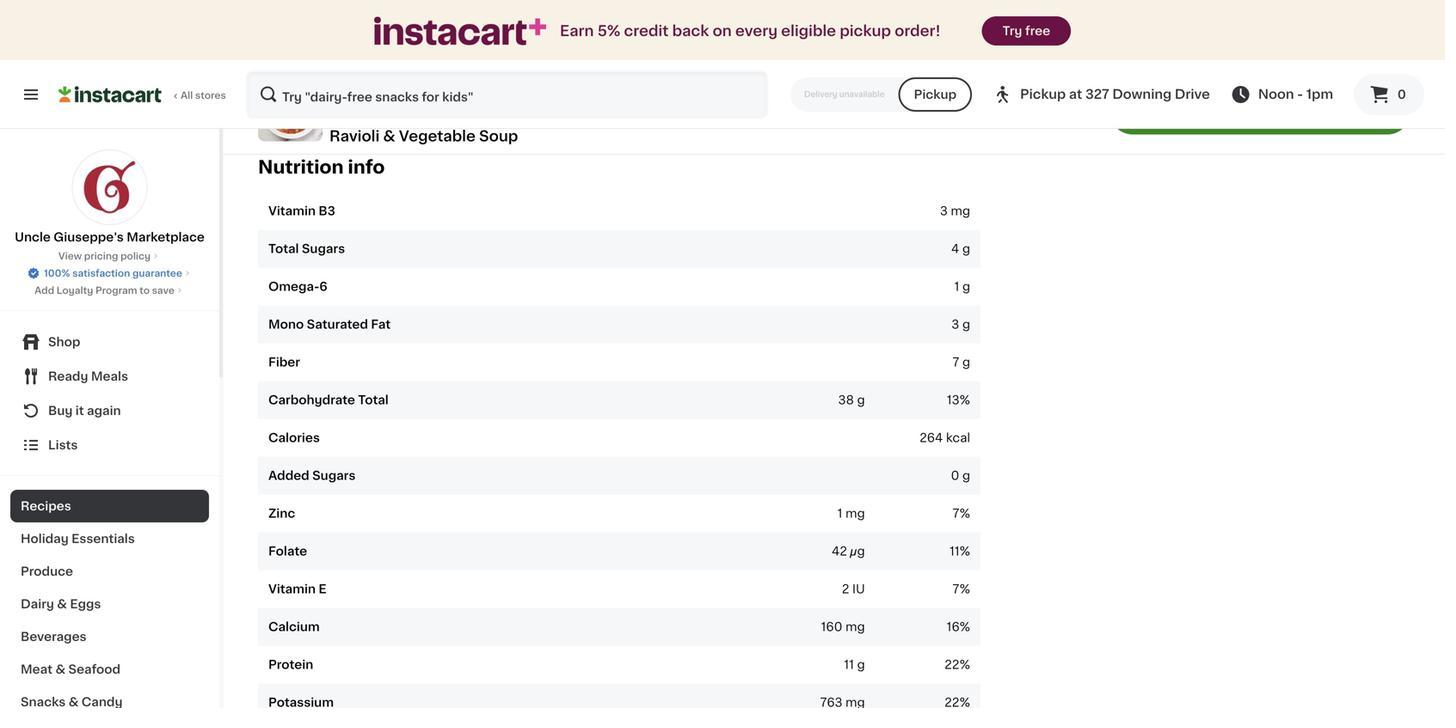 Task type: locate. For each thing, give the bounding box(es) containing it.
view
[[58, 252, 82, 261]]

a right in
[[364, 27, 371, 39]]

it
[[76, 405, 84, 417]]

meat & seafood
[[21, 664, 120, 676]]

over
[[558, 27, 584, 39], [711, 62, 737, 74]]

0 horizontal spatial 11
[[844, 660, 854, 672]]

recipes
[[21, 501, 71, 513]]

the up the crisp-
[[566, 79, 586, 91]]

1 % from the top
[[960, 395, 970, 407]]

2
[[842, 584, 849, 596]]

2 7 from the top
[[953, 508, 960, 520]]

1 vitamin from the top
[[268, 205, 316, 217]]

zucchini;
[[738, 79, 792, 91]]

%
[[960, 395, 970, 407], [960, 508, 970, 520], [960, 546, 970, 558], [960, 584, 970, 596], [960, 622, 970, 634], [960, 660, 970, 672]]

1 horizontal spatial the
[[566, 79, 586, 91]]

1pm
[[1307, 88, 1334, 101]]

7 %
[[953, 508, 970, 520], [953, 584, 970, 596]]

6 % from the top
[[960, 660, 970, 672]]

0 horizontal spatial 0
[[951, 470, 960, 482]]

1 vertical spatial vitamin
[[268, 584, 316, 596]]

1 horizontal spatial total
[[358, 395, 389, 407]]

credit
[[624, 24, 669, 38]]

1 vertical spatial sugars
[[312, 470, 356, 482]]

a left 'boil.'
[[356, 96, 363, 108]]

1 up boil
[[701, 45, 706, 57]]

1 mg
[[838, 508, 865, 520]]

added sugars
[[268, 470, 356, 482]]

crisp-
[[548, 96, 584, 108]]

3 % from the top
[[960, 546, 970, 558]]

for up boil
[[681, 45, 697, 57]]

1 inside the heat oil in a large saucepan or dutch oven over medium heat. add pepper-onion mix, garlic and crushed red pepper (if using) and cook, stirring, for 1 minute. add tomatoes, broth, water and basil (or marjoram); bring to a rolling boil over high heat. add ravioli and cook for 3 minutes less than the package directions. add zucchini; return to a boil. cook until the zucchini is crisp-tender, about 3 minutes. season with pepper.
[[701, 45, 706, 57]]

0 vertical spatial 7 %
[[953, 508, 970, 520]]

dairy & eggs link
[[10, 588, 209, 621]]

package
[[589, 79, 641, 91]]

2 iu
[[842, 584, 865, 596]]

1 vertical spatial heat.
[[770, 62, 800, 74]]

mix,
[[301, 45, 326, 57]]

2 vertical spatial 1
[[838, 508, 843, 520]]

0 horizontal spatial pickup
[[914, 89, 957, 101]]

7 % down 0 g
[[953, 508, 970, 520]]

saturated
[[307, 319, 368, 331]]

0 vertical spatial vitamin
[[268, 205, 316, 217]]

pickup inside button
[[914, 89, 957, 101]]

pepper-
[[701, 27, 750, 39]]

vitamin for vitamin e
[[268, 584, 316, 596]]

0 button
[[1354, 74, 1425, 115]]

heat. up "zucchini;"
[[770, 62, 800, 74]]

uncle giuseppe's marketplace logo image
[[72, 150, 148, 225]]

cook
[[395, 96, 426, 108]]

add up minutes.
[[710, 79, 735, 91]]

11 g
[[844, 660, 865, 672]]

about
[[629, 96, 664, 108]]

holiday
[[21, 533, 69, 545]]

pepper
[[467, 45, 511, 57]]

4 % from the top
[[960, 584, 970, 596]]

1 vertical spatial 11
[[844, 660, 854, 672]]

8
[[1199, 104, 1209, 119]]

0 horizontal spatial over
[[558, 27, 584, 39]]

100% satisfaction guarantee
[[44, 269, 182, 278]]

1 horizontal spatial 0
[[1398, 89, 1406, 101]]

mg up 4 g
[[951, 205, 970, 217]]

7 up 16 %
[[953, 584, 960, 596]]

heat. up stirring,
[[640, 27, 670, 39]]

vitamin left "b3" in the top left of the page
[[268, 205, 316, 217]]

shop
[[48, 336, 80, 348]]

add up "return"
[[301, 79, 326, 91]]

1 vertical spatial 0
[[951, 470, 960, 482]]

add down drive
[[1165, 104, 1196, 119]]

to down ravioli
[[340, 96, 353, 108]]

0 vertical spatial for
[[681, 45, 697, 57]]

a
[[364, 27, 371, 39], [636, 62, 643, 74], [356, 96, 363, 108]]

over up using)
[[558, 27, 584, 39]]

and up broth,
[[366, 45, 389, 57]]

vitamin e
[[268, 584, 327, 596]]

7 up 11 %
[[953, 508, 960, 520]]

g up 3 g
[[963, 281, 970, 293]]

g for 3 g
[[963, 319, 970, 331]]

add inside button
[[1165, 104, 1196, 119]]

7 up the 13 %
[[953, 357, 960, 369]]

0 vertical spatial 7
[[953, 357, 960, 369]]

ingredients
[[1213, 104, 1301, 119]]

essentials
[[72, 533, 135, 545]]

1 horizontal spatial pickup
[[1020, 88, 1066, 101]]

1 up "42"
[[838, 508, 843, 520]]

2 % from the top
[[960, 508, 970, 520]]

total up omega-
[[268, 243, 299, 255]]

order!
[[895, 24, 941, 38]]

cook
[[393, 79, 422, 91]]

2 7 % from the top
[[953, 584, 970, 596]]

1 vertical spatial a
[[636, 62, 643, 74]]

holiday essentials
[[21, 533, 135, 545]]

0 horizontal spatial total
[[268, 243, 299, 255]]

7 % for iu
[[953, 584, 970, 596]]

g down 3 g
[[963, 357, 970, 369]]

vitamin b3
[[268, 205, 335, 217]]

every
[[735, 24, 778, 38]]

0 vertical spatial 11
[[950, 546, 960, 558]]

0 vertical spatial mg
[[951, 205, 970, 217]]

1 vertical spatial 1
[[955, 281, 960, 293]]

2 vertical spatial 7
[[953, 584, 960, 596]]

g down 160 mg
[[857, 660, 865, 672]]

add down onion
[[757, 45, 781, 57]]

g down 1 g
[[963, 319, 970, 331]]

1 7 from the top
[[953, 357, 960, 369]]

to up package
[[620, 62, 633, 74]]

0 horizontal spatial the
[[459, 96, 479, 108]]

ready
[[48, 371, 88, 383]]

bring
[[586, 62, 617, 74]]

1 horizontal spatial 1
[[838, 508, 843, 520]]

& right the ravioli on the left of page
[[383, 129, 395, 144]]

0 vertical spatial sugars
[[302, 243, 345, 255]]

a down stirring,
[[636, 62, 643, 74]]

1 vertical spatial for
[[426, 79, 442, 91]]

shop link
[[10, 325, 209, 360]]

0 horizontal spatial a
[[356, 96, 363, 108]]

2 vitamin from the top
[[268, 584, 316, 596]]

g for 38 g
[[857, 395, 865, 407]]

g down kcal
[[963, 470, 970, 482]]

info
[[348, 158, 385, 176]]

1 vertical spatial 7
[[953, 508, 960, 520]]

2 horizontal spatial 1
[[955, 281, 960, 293]]

g for 4 g
[[963, 243, 970, 255]]

mg up µg
[[846, 508, 865, 520]]

1
[[701, 45, 706, 57], [955, 281, 960, 293], [838, 508, 843, 520]]

and
[[366, 45, 389, 57], [570, 45, 593, 57], [441, 62, 464, 74], [367, 79, 390, 91]]

0 vertical spatial 0
[[1398, 89, 1406, 101]]

2 vertical spatial mg
[[846, 622, 865, 634]]

g for 0 g
[[963, 470, 970, 482]]

save
[[152, 286, 175, 296]]

pickup down order!
[[914, 89, 957, 101]]

g for 7 g
[[963, 357, 970, 369]]

sugars up 6
[[302, 243, 345, 255]]

1 7 % from the top
[[953, 508, 970, 520]]

1 horizontal spatial a
[[364, 27, 371, 39]]

11
[[950, 546, 960, 558], [844, 660, 854, 672]]

1 vertical spatial 7 %
[[953, 584, 970, 596]]

11 down 160 mg
[[844, 660, 854, 672]]

11 for 11 %
[[950, 546, 960, 558]]

0 down kcal
[[951, 470, 960, 482]]

0 horizontal spatial heat.
[[640, 27, 670, 39]]

& right meat
[[55, 664, 65, 676]]

1 vertical spatial over
[[711, 62, 737, 74]]

downing
[[1113, 88, 1172, 101]]

0 vertical spatial 1
[[701, 45, 706, 57]]

vitamin left 'e'
[[268, 584, 316, 596]]

pickup inside popup button
[[1020, 88, 1066, 101]]

0 horizontal spatial for
[[426, 79, 442, 91]]

pickup at 327 downing drive button
[[993, 71, 1210, 119]]

1 vertical spatial total
[[358, 395, 389, 407]]

g right 4
[[963, 243, 970, 255]]

1 vertical spatial &
[[57, 599, 67, 611]]

7 % down 11 %
[[953, 584, 970, 596]]

pickup
[[840, 24, 891, 38]]

recipes link
[[10, 490, 209, 523]]

0 vertical spatial heat.
[[640, 27, 670, 39]]

% for 42 µg
[[960, 546, 970, 558]]

Search field
[[248, 72, 767, 117]]

pickup left "at"
[[1020, 88, 1066, 101]]

5 % from the top
[[960, 622, 970, 634]]

try free
[[1003, 25, 1051, 37]]

7
[[953, 357, 960, 369], [953, 508, 960, 520], [953, 584, 960, 596]]

100% satisfaction guarantee button
[[27, 263, 193, 280]]

less
[[508, 79, 532, 91]]

1 down 4
[[955, 281, 960, 293]]

sugars right added
[[312, 470, 356, 482]]

marketplace
[[127, 231, 205, 243]]

0 vertical spatial the
[[566, 79, 586, 91]]

sugars
[[302, 243, 345, 255], [312, 470, 356, 482]]

kcal
[[946, 433, 970, 445]]

mg right 160
[[846, 622, 865, 634]]

0 vertical spatial &
[[383, 129, 395, 144]]

using)
[[530, 45, 567, 57]]

0 vertical spatial a
[[364, 27, 371, 39]]

% for 1 mg
[[960, 508, 970, 520]]

& left 'eggs'
[[57, 599, 67, 611]]

over down "minute."
[[711, 62, 737, 74]]

meat & seafood link
[[10, 654, 209, 687]]

0 right 1pm
[[1398, 89, 1406, 101]]

ravioli & vegetable soup
[[330, 129, 518, 144]]

1 horizontal spatial 11
[[950, 546, 960, 558]]

guarantee
[[132, 269, 182, 278]]

satisfaction
[[72, 269, 130, 278]]

to down 1pm
[[1305, 104, 1321, 119]]

mono saturated fat
[[268, 319, 391, 331]]

high
[[740, 62, 767, 74]]

ready meals button
[[10, 360, 209, 394]]

for up until
[[426, 79, 442, 91]]

the down the minutes
[[459, 96, 479, 108]]

add
[[673, 27, 698, 39], [757, 45, 781, 57], [301, 79, 326, 91], [710, 79, 735, 91], [1165, 104, 1196, 119], [34, 286, 54, 296]]

0 horizontal spatial 1
[[701, 45, 706, 57]]

3 7 from the top
[[953, 584, 960, 596]]

13
[[947, 395, 960, 407]]

mono
[[268, 319, 304, 331]]

vitamin
[[268, 205, 316, 217], [268, 584, 316, 596]]

1 vertical spatial the
[[459, 96, 479, 108]]

tomatoes,
[[301, 62, 362, 74]]

-
[[1298, 88, 1303, 101]]

2 horizontal spatial a
[[636, 62, 643, 74]]

0 for 0
[[1398, 89, 1406, 101]]

22
[[945, 660, 960, 672]]

total right carbohydrate
[[358, 395, 389, 407]]

2 vertical spatial &
[[55, 664, 65, 676]]

11 up 16
[[950, 546, 960, 558]]

g right 38
[[857, 395, 865, 407]]

onion
[[750, 27, 784, 39]]

zucchini
[[482, 96, 532, 108]]

None search field
[[246, 71, 768, 119]]

0 inside button
[[1398, 89, 1406, 101]]

1 vertical spatial mg
[[846, 508, 865, 520]]

sugars for added sugars
[[312, 470, 356, 482]]

0
[[1398, 89, 1406, 101], [951, 470, 960, 482]]



Task type: vqa. For each thing, say whether or not it's contained in the screenshot.
Try
yes



Task type: describe. For each thing, give the bounding box(es) containing it.
160 mg
[[821, 622, 865, 634]]

pickup button
[[899, 77, 972, 112]]

or
[[470, 27, 482, 39]]

program
[[95, 286, 137, 296]]

& for ravioli
[[383, 129, 395, 144]]

boil
[[686, 62, 708, 74]]

directions.
[[644, 79, 707, 91]]

11 for 11 g
[[844, 660, 854, 672]]

policy
[[121, 252, 151, 261]]

service type group
[[791, 77, 972, 112]]

and up 'boil.'
[[367, 79, 390, 91]]

oven
[[525, 27, 555, 39]]

13 %
[[947, 395, 970, 407]]

buy it again
[[48, 405, 121, 417]]

g for 11 g
[[857, 660, 865, 672]]

ravioli
[[330, 129, 380, 144]]

cart
[[1324, 104, 1356, 119]]

vitamin for vitamin b3
[[268, 205, 316, 217]]

fiber
[[268, 357, 300, 369]]

in
[[351, 27, 361, 39]]

264
[[920, 433, 943, 445]]

add up stirring,
[[673, 27, 698, 39]]

pickup for pickup at 327 downing drive
[[1020, 88, 1066, 101]]

mg for 3 mg
[[951, 205, 970, 217]]

add down 100%
[[34, 286, 54, 296]]

pickup for pickup
[[914, 89, 957, 101]]

red
[[444, 45, 464, 57]]

1 for 1 mg
[[838, 508, 843, 520]]

264 kcal
[[920, 433, 970, 445]]

to inside button
[[1305, 104, 1321, 119]]

stores
[[195, 91, 226, 100]]

(if
[[514, 45, 527, 57]]

to left the save
[[140, 286, 150, 296]]

1 horizontal spatial for
[[681, 45, 697, 57]]

lists link
[[10, 428, 209, 463]]

soup
[[479, 129, 518, 144]]

omega-6
[[268, 281, 328, 293]]

produce link
[[10, 556, 209, 588]]

with
[[781, 96, 807, 108]]

instacart plus icon image
[[374, 17, 546, 45]]

noon - 1pm
[[1258, 88, 1334, 101]]

1 horizontal spatial over
[[711, 62, 737, 74]]

all
[[181, 91, 193, 100]]

and down earn
[[570, 45, 593, 57]]

large
[[374, 27, 405, 39]]

sugars for total sugars
[[302, 243, 345, 255]]

% for 11 g
[[960, 660, 970, 672]]

carbohydrate total
[[268, 395, 389, 407]]

buy
[[48, 405, 73, 417]]

mg for 160 mg
[[846, 622, 865, 634]]

g for 1 g
[[963, 281, 970, 293]]

and down red at left top
[[441, 62, 464, 74]]

b3
[[319, 205, 335, 217]]

0 vertical spatial over
[[558, 27, 584, 39]]

instacart logo image
[[59, 84, 162, 105]]

noon - 1pm link
[[1231, 84, 1334, 105]]

38 g
[[838, 395, 865, 407]]

view pricing policy
[[58, 252, 151, 261]]

holiday essentials link
[[10, 523, 209, 556]]

beverages
[[21, 631, 87, 644]]

1 g
[[955, 281, 970, 293]]

& for dairy
[[57, 599, 67, 611]]

dutch
[[485, 27, 522, 39]]

% for 38 g
[[960, 395, 970, 407]]

ready meals link
[[10, 360, 209, 394]]

pickup at 327 downing drive
[[1020, 88, 1210, 101]]

calcium
[[268, 622, 320, 634]]

% for 160 mg
[[960, 622, 970, 634]]

add 8 ingredients to cart button
[[1110, 88, 1411, 135]]

1 horizontal spatial heat.
[[770, 62, 800, 74]]

7 for 2 iu
[[953, 584, 960, 596]]

0 for 0 g
[[951, 470, 960, 482]]

22 %
[[945, 660, 970, 672]]

add loyalty program to save link
[[34, 284, 185, 298]]

7 for 1 mg
[[953, 508, 960, 520]]

nutrition
[[258, 158, 344, 176]]

160
[[821, 622, 843, 634]]

than
[[536, 79, 563, 91]]

7 % for mg
[[953, 508, 970, 520]]

1 for 1 g
[[955, 281, 960, 293]]

view pricing policy link
[[58, 250, 161, 263]]

produce
[[21, 566, 73, 578]]

protein
[[268, 660, 313, 672]]

mg for 1 mg
[[846, 508, 865, 520]]

2 vertical spatial a
[[356, 96, 363, 108]]

added
[[268, 470, 309, 482]]

ravioli
[[329, 79, 364, 91]]

42
[[832, 546, 847, 558]]

& for meat
[[55, 664, 65, 676]]

e
[[319, 584, 327, 596]]

pepper.
[[301, 113, 347, 125]]

0 vertical spatial total
[[268, 243, 299, 255]]

calories
[[268, 433, 320, 445]]

back
[[672, 24, 709, 38]]

38
[[838, 395, 854, 407]]

again
[[87, 405, 121, 417]]

11 %
[[950, 546, 970, 558]]

saucepan
[[408, 27, 467, 39]]

eggs
[[70, 599, 101, 611]]

boil.
[[366, 96, 391, 108]]

water
[[404, 62, 438, 74]]

7 g
[[953, 357, 970, 369]]

beverages link
[[10, 621, 209, 654]]

meat
[[21, 664, 53, 676]]

broth,
[[365, 62, 401, 74]]

% for 2 iu
[[960, 584, 970, 596]]

4 g
[[951, 243, 970, 255]]

minutes.
[[678, 96, 730, 108]]

return
[[301, 96, 337, 108]]

5%
[[598, 24, 621, 38]]

at
[[1069, 88, 1082, 101]]

0 g
[[951, 470, 970, 482]]

uncle
[[15, 231, 51, 243]]

season
[[734, 96, 778, 108]]



